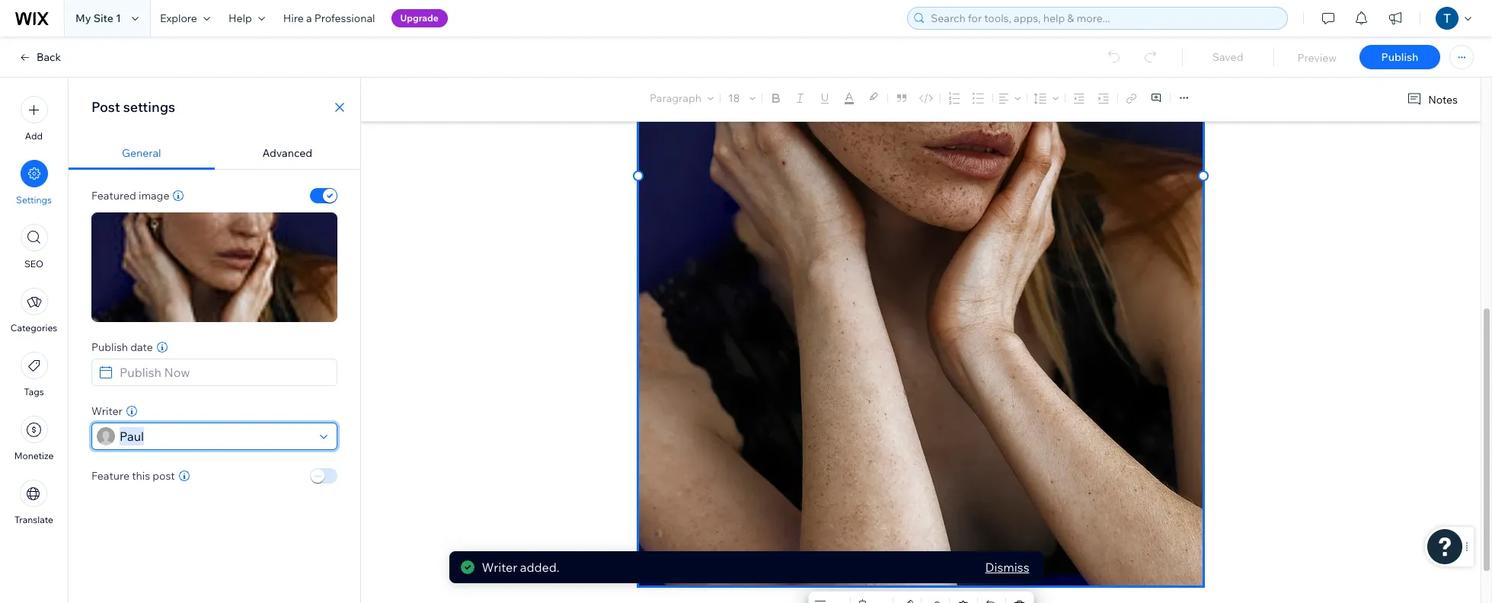 Task type: locate. For each thing, give the bounding box(es) containing it.
publish
[[1382, 50, 1419, 64], [91, 341, 128, 354]]

post
[[91, 98, 120, 116]]

help
[[229, 11, 252, 25]]

added.
[[520, 560, 560, 575]]

translate
[[14, 514, 53, 526]]

add
[[25, 130, 43, 142]]

menu
[[0, 87, 68, 535]]

monetize
[[14, 450, 54, 462]]

publish up the 'notes' button
[[1382, 50, 1419, 64]]

back button
[[18, 50, 61, 64]]

0 horizontal spatial writer
[[91, 405, 123, 418]]

1 horizontal spatial writer
[[482, 560, 518, 575]]

dismiss
[[986, 560, 1030, 575]]

my
[[75, 11, 91, 25]]

writer
[[91, 405, 123, 418], [482, 560, 518, 575]]

upgrade button
[[391, 9, 448, 27]]

settings
[[16, 194, 52, 206]]

publish button
[[1360, 45, 1441, 69]]

tab list containing general
[[69, 137, 360, 170]]

add button
[[20, 96, 48, 142]]

general
[[122, 146, 161, 160]]

0 vertical spatial writer
[[91, 405, 123, 418]]

publish for publish date
[[91, 341, 128, 354]]

0 horizontal spatial publish
[[91, 341, 128, 354]]

writer left added. at the bottom of page
[[482, 560, 518, 575]]

publish for publish
[[1382, 50, 1419, 64]]

Writer field
[[115, 424, 315, 450]]

publish inside "button"
[[1382, 50, 1419, 64]]

alert
[[449, 552, 1044, 584]]

writer up feature
[[91, 405, 123, 418]]

0 vertical spatial publish
[[1382, 50, 1419, 64]]

1 vertical spatial publish
[[91, 341, 128, 354]]

featured image
[[91, 189, 170, 203]]

my site 1
[[75, 11, 121, 25]]

1
[[116, 11, 121, 25]]

explore
[[160, 11, 197, 25]]

site
[[93, 11, 113, 25]]

1 vertical spatial writer
[[482, 560, 518, 575]]

tab list
[[69, 137, 360, 170]]

settings
[[123, 98, 175, 116]]

seo button
[[20, 224, 48, 270]]

professional
[[314, 11, 375, 25]]

1 horizontal spatial publish
[[1382, 50, 1419, 64]]

upgrade
[[400, 12, 439, 24]]

image
[[139, 189, 170, 203]]

post settings
[[91, 98, 175, 116]]

settings button
[[16, 160, 52, 206]]

publish left date
[[91, 341, 128, 354]]

notes button
[[1401, 89, 1463, 110]]



Task type: vqa. For each thing, say whether or not it's contained in the screenshot.
e.g., Price negotiable field
no



Task type: describe. For each thing, give the bounding box(es) containing it.
tags button
[[20, 352, 48, 398]]

alert containing writer added.
[[449, 552, 1044, 584]]

monetize button
[[14, 416, 54, 462]]

date
[[130, 341, 153, 354]]

hire a professional
[[283, 11, 375, 25]]

a
[[306, 11, 312, 25]]

back
[[37, 50, 61, 64]]

categories
[[11, 322, 57, 334]]

categories button
[[11, 288, 57, 334]]

writer for writer
[[91, 405, 123, 418]]

help button
[[219, 0, 274, 37]]

paragraph button
[[647, 88, 717, 109]]

feature
[[91, 469, 130, 483]]

hire
[[283, 11, 304, 25]]

post
[[153, 469, 175, 483]]

notes
[[1429, 93, 1458, 106]]

Publish date field
[[115, 360, 332, 386]]

Search for tools, apps, help & more... field
[[927, 8, 1283, 29]]

menu containing add
[[0, 87, 68, 535]]

featured
[[91, 189, 136, 203]]

publish date
[[91, 341, 153, 354]]

seo
[[24, 258, 43, 270]]

writer for writer added.
[[482, 560, 518, 575]]

tags
[[24, 386, 44, 398]]

writer added.
[[482, 560, 560, 575]]

translate button
[[14, 480, 53, 526]]

paragraph
[[650, 91, 702, 105]]

dismiss button
[[986, 559, 1030, 577]]

advanced button
[[215, 137, 360, 170]]

advanced
[[262, 146, 312, 160]]

hire a professional link
[[274, 0, 384, 37]]

general button
[[69, 137, 215, 170]]

this
[[132, 469, 150, 483]]

feature this post
[[91, 469, 175, 483]]



